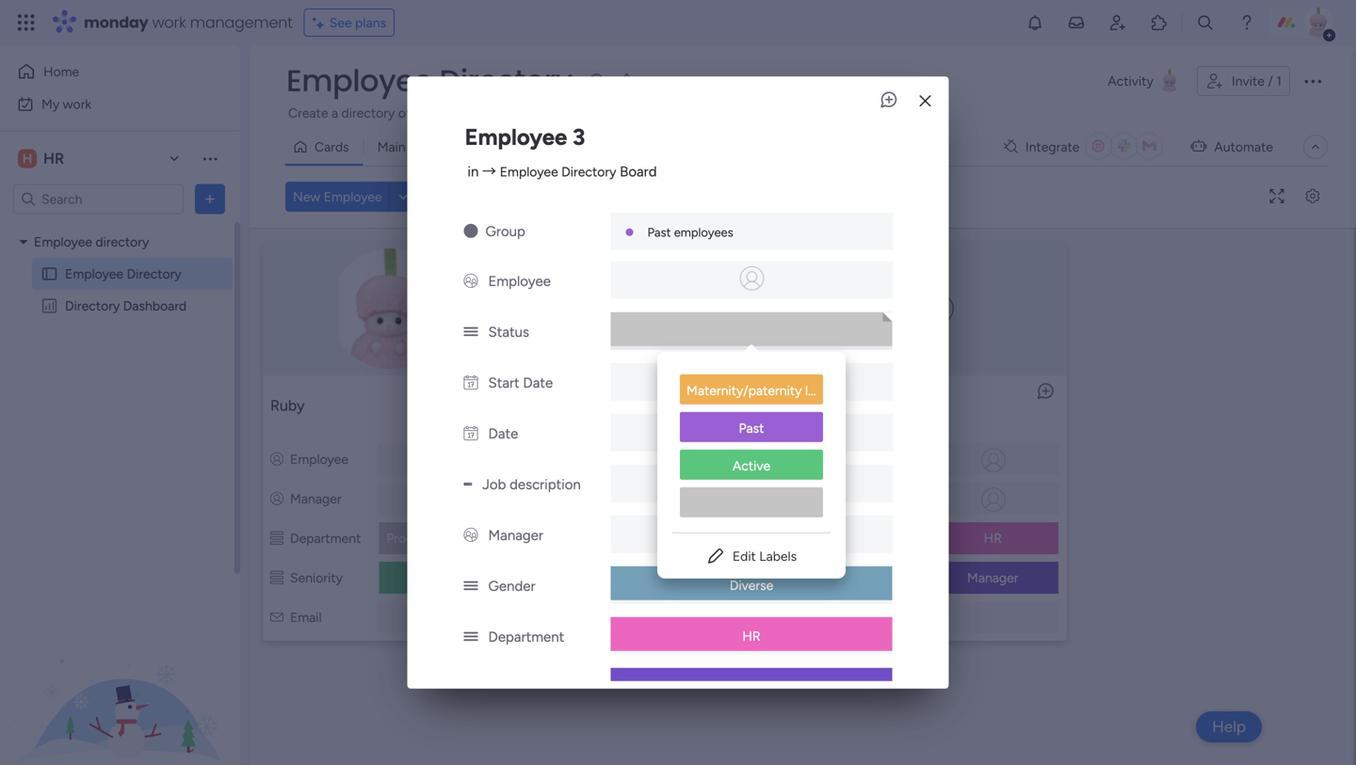 Task type: vqa. For each thing, say whether or not it's contained in the screenshot.
top Date
yes



Task type: describe. For each thing, give the bounding box(es) containing it.
cards
[[315, 139, 349, 155]]

description
[[510, 476, 581, 493]]

dapulse person column image down leave
[[819, 452, 832, 468]]

Employee Directory field
[[282, 60, 577, 102]]

monday
[[84, 12, 148, 33]]

2021
[[757, 373, 784, 388]]

2 horizontal spatial card cover image image
[[924, 294, 954, 324]]

directory up dashboard
[[127, 266, 181, 282]]

production
[[386, 531, 451, 547]]

v2 dropdown column image
[[464, 476, 472, 493]]

employee 1
[[545, 397, 621, 415]]

automation
[[1198, 105, 1265, 121]]

manager for dapulse person column image under active "option"
[[839, 491, 890, 507]]

3 inside dialog
[[573, 123, 585, 150]]

employees
[[674, 225, 733, 240]]

row group containing ruby
[[253, 233, 1350, 654]]

close image
[[920, 94, 931, 108]]

main
[[377, 139, 406, 155]]

center.
[[1268, 105, 1309, 121]]

active option
[[680, 450, 823, 480]]

1 inside button
[[1276, 73, 1282, 89]]

department for department v2 status outline icon
[[290, 531, 361, 547]]

maternity/paternity leave
[[687, 383, 836, 399]]

level
[[719, 570, 746, 586]]

see for see plans
[[329, 15, 352, 31]]

1,
[[746, 373, 754, 388]]

table
[[409, 139, 440, 155]]

19,
[[740, 424, 755, 439]]

employee directory link
[[500, 164, 616, 180]]

manager for dapulse person column image right of job
[[564, 491, 616, 507]]

diverse
[[730, 578, 773, 594]]

recruiter
[[729, 475, 775, 489]]

1 the from the left
[[748, 105, 767, 121]]

1 horizontal spatial option
[[680, 488, 823, 518]]

v2 email column image
[[819, 610, 832, 626]]

maternity/paternity
[[687, 383, 802, 399]]

during
[[707, 105, 745, 121]]

Search in workspace field
[[40, 188, 157, 210]]

v2 email column image
[[270, 610, 283, 626]]

list box containing employee directory
[[0, 222, 240, 576]]

home
[[43, 64, 79, 80]]

hr for v2 status outline image related to department
[[984, 531, 1002, 547]]

process
[[843, 105, 890, 121]]

hr for v2 status icon related to department
[[742, 628, 761, 644]]

list box inside employee 3 dialog
[[657, 360, 846, 533]]

2022
[[758, 424, 786, 439]]

my work
[[41, 96, 91, 112]]

select product image
[[17, 13, 36, 32]]

dapulse person column image
[[270, 491, 283, 507]]

ruby anderson image
[[1303, 8, 1333, 38]]

junececi7@gmail.com link
[[661, 611, 789, 626]]

create a directory of current and past employees. each applicant hired during the recruitment process can automatically be moved to this board using the automation center.
[[288, 105, 1309, 121]]

work for monday
[[152, 12, 186, 33]]

plans
[[355, 15, 386, 31]]

inbox image
[[1067, 13, 1086, 32]]

dashboard
[[123, 298, 187, 314]]

start date
[[488, 375, 553, 392]]

/
[[1268, 73, 1273, 89]]

lottie animation image
[[0, 575, 240, 766]]

notifications image
[[1026, 13, 1044, 32]]

a
[[331, 105, 338, 121]]

mid-level
[[691, 570, 746, 586]]

mid-
[[691, 570, 719, 586]]

employee 3 inside row group
[[819, 397, 897, 415]]

department for v2 status icon related to department
[[488, 629, 564, 646]]

applicant
[[616, 105, 671, 121]]

activity button
[[1100, 66, 1189, 96]]

rubys email link
[[408, 611, 482, 626]]

employee 3 dialog
[[407, 77, 949, 766]]

home button
[[11, 57, 202, 87]]

add to favorites image
[[617, 71, 636, 90]]

workspace image
[[18, 148, 37, 169]]

monday work management
[[84, 12, 293, 33]]

see more link
[[857, 103, 917, 121]]

past employees
[[647, 225, 733, 240]]

new employee button
[[285, 182, 390, 212]]

employee inside the in → employee directory board
[[500, 164, 558, 180]]

dapulse date column image
[[464, 375, 478, 392]]

main table
[[377, 139, 440, 155]]

2 the from the left
[[1175, 105, 1194, 121]]

directory dashboard
[[65, 298, 187, 314]]

0 horizontal spatial date
[[488, 425, 518, 442]]

help
[[1212, 718, 1246, 737]]

0 horizontal spatial employee directory
[[65, 266, 181, 282]]

hr inside workspace selection element
[[43, 150, 64, 168]]

and
[[460, 105, 482, 121]]

invite members image
[[1108, 13, 1127, 32]]

add view image
[[465, 140, 473, 154]]

dapulse person column image right job
[[545, 491, 558, 507]]

help button
[[1196, 712, 1262, 743]]

junececi7@gmail.com
[[664, 611, 786, 626]]

work for my
[[63, 96, 91, 112]]

directory up past
[[439, 60, 572, 102]]

email for ruby
[[290, 610, 322, 626]]

group
[[485, 223, 525, 240]]

dapulse person column image down active "option"
[[819, 491, 832, 507]]

each
[[584, 105, 613, 121]]

maternity/paternity leave option
[[680, 375, 836, 405]]

see plans button
[[304, 8, 395, 37]]

v2 status outline image for department
[[819, 531, 832, 547]]

0 vertical spatial date
[[523, 375, 553, 392]]

board
[[1102, 105, 1137, 121]]

labels
[[759, 548, 797, 564]]

card cover image image for ruby
[[276, 249, 505, 369]]

board
[[620, 163, 657, 180]]

hired
[[674, 105, 704, 121]]

manager for dapulse person column icon
[[290, 491, 341, 507]]

executive
[[415, 570, 473, 586]]

show board description image
[[585, 72, 608, 90]]

employee inside button
[[324, 189, 382, 205]]

see plans
[[329, 15, 386, 31]]



Task type: locate. For each thing, give the bounding box(es) containing it.
0 vertical spatial 3
[[573, 123, 585, 150]]

1 vertical spatial employee directory
[[65, 266, 181, 282]]

workspace selection element
[[18, 147, 67, 170]]

3 inside row group
[[889, 397, 897, 415]]

1 horizontal spatial 3
[[889, 397, 897, 415]]

employee 3
[[465, 123, 585, 150], [819, 397, 897, 415]]

dapulse date column image
[[464, 425, 478, 442]]

start
[[488, 375, 520, 392]]

v2 status image
[[464, 578, 478, 595]]

v2 status image for department
[[464, 629, 478, 646]]

0 vertical spatial hr
[[43, 150, 64, 168]]

directory right public dashboard icon
[[65, 298, 120, 314]]

email right v2 email column image
[[290, 610, 322, 626]]

email for employee 3
[[839, 610, 870, 626]]

manager for v2 multiple person column icon
[[488, 527, 543, 544]]

0 vertical spatial work
[[152, 12, 186, 33]]

0 horizontal spatial card cover image image
[[276, 249, 505, 369]]

3 right leave
[[889, 397, 897, 415]]

v2 status outline image up v2 email column image
[[270, 570, 283, 586]]

directory
[[341, 105, 395, 121], [96, 234, 149, 250]]

angle down image
[[399, 190, 408, 204]]

1 vertical spatial v2 status outline image
[[270, 570, 283, 586]]

work inside button
[[63, 96, 91, 112]]

0 vertical spatial v2 status image
[[464, 324, 478, 341]]

1 vertical spatial 1
[[615, 397, 621, 415]]

email
[[290, 610, 322, 626], [839, 610, 870, 626], [448, 611, 478, 626]]

employee directory
[[34, 234, 149, 250]]

can
[[893, 105, 914, 121]]

work
[[152, 12, 186, 33], [63, 96, 91, 112]]

1 vertical spatial date
[[488, 425, 518, 442]]

1 horizontal spatial v2 status outline image
[[819, 531, 832, 547]]

invite / 1
[[1232, 73, 1282, 89]]

2 horizontal spatial hr
[[984, 531, 1002, 547]]

employees.
[[514, 105, 581, 121]]

see left more
[[859, 104, 881, 120]]

more
[[885, 104, 915, 120]]

0 vertical spatial v2 status outline image
[[270, 531, 283, 547]]

2 vertical spatial hr
[[742, 628, 761, 644]]

search everything image
[[1196, 13, 1215, 32]]

2 vertical spatial v2 status image
[[464, 680, 478, 697]]

1 horizontal spatial 1
[[1276, 73, 1282, 89]]

3
[[573, 123, 585, 150], [889, 397, 897, 415]]

past inside option
[[739, 420, 764, 436]]

0 horizontal spatial 1
[[615, 397, 621, 415]]

date
[[523, 375, 553, 392], [488, 425, 518, 442]]

the right the using
[[1175, 105, 1194, 121]]

apps image
[[1150, 13, 1169, 32]]

collapse board header image
[[1308, 139, 1323, 154]]

employee directory up directory dashboard
[[65, 266, 181, 282]]

h
[[22, 151, 32, 167]]

past
[[485, 105, 511, 121]]

active
[[733, 458, 770, 474]]

main table button
[[363, 132, 454, 162]]

of
[[398, 105, 411, 121]]

v2 status outline image down dapulse person column icon
[[270, 531, 283, 547]]

0 horizontal spatial the
[[748, 105, 767, 121]]

v2 status outline image
[[819, 531, 832, 547], [270, 570, 283, 586]]

cards button
[[285, 132, 363, 162]]

apr 19, 2022
[[718, 424, 786, 439]]

0 horizontal spatial 3
[[573, 123, 585, 150]]

it
[[713, 531, 724, 547]]

create
[[288, 105, 328, 121]]

option
[[0, 225, 240, 229], [680, 488, 823, 518]]

1 horizontal spatial work
[[152, 12, 186, 33]]

2 v2 status image from the top
[[464, 629, 478, 646]]

1 horizontal spatial email
[[448, 611, 478, 626]]

be
[[1000, 105, 1015, 121]]

the right "during"
[[748, 105, 767, 121]]

1 horizontal spatial employee directory
[[286, 60, 572, 102]]

new
[[293, 189, 320, 205]]

1 horizontal spatial list box
[[657, 360, 846, 533]]

lottie animation element
[[0, 575, 240, 766]]

0 vertical spatial see
[[329, 15, 352, 31]]

status
[[488, 324, 529, 341]]

open full screen image
[[1262, 190, 1292, 204]]

0 vertical spatial option
[[0, 225, 240, 229]]

settings image
[[1298, 190, 1328, 204]]

rubys
[[412, 611, 445, 626]]

ruby
[[270, 397, 305, 415]]

v2 status image for status
[[464, 324, 478, 341]]

date right dapulse date column icon
[[488, 425, 518, 442]]

nov 1, 2021
[[720, 373, 784, 388]]

past
[[647, 225, 671, 240], [739, 420, 764, 436]]

v2 status image for seniority
[[464, 680, 478, 697]]

current
[[414, 105, 457, 121]]

card cover image image
[[276, 249, 505, 369], [550, 249, 780, 369], [924, 294, 954, 324]]

v2 status outline image
[[270, 531, 283, 547], [819, 570, 832, 586]]

my work button
[[11, 89, 202, 119]]

invite / 1 button
[[1197, 66, 1290, 96]]

1 horizontal spatial card cover image image
[[550, 249, 780, 369]]

to
[[1062, 105, 1074, 121]]

v2 multiple person column image
[[464, 527, 478, 544]]

moved
[[1018, 105, 1059, 121]]

v2 status image
[[464, 324, 478, 341], [464, 629, 478, 646], [464, 680, 478, 697]]

0 horizontal spatial option
[[0, 225, 240, 229]]

1 horizontal spatial directory
[[341, 105, 395, 121]]

recruitment
[[771, 105, 840, 121]]

1 inside row group
[[615, 397, 621, 415]]

0 vertical spatial directory
[[341, 105, 395, 121]]

1 horizontal spatial see
[[859, 104, 881, 120]]

job description
[[482, 476, 581, 493]]

1 vertical spatial option
[[680, 488, 823, 518]]

hr
[[43, 150, 64, 168], [984, 531, 1002, 547], [742, 628, 761, 644]]

email right v2 email column icon
[[839, 610, 870, 626]]

1 vertical spatial 3
[[889, 397, 897, 415]]

0 horizontal spatial see
[[329, 15, 352, 31]]

employee directory up current on the top of the page
[[286, 60, 572, 102]]

1 horizontal spatial hr
[[742, 628, 761, 644]]

employee 3 inside dialog
[[465, 123, 585, 150]]

0 vertical spatial employee 3
[[465, 123, 585, 150]]

3 down each
[[573, 123, 585, 150]]

0 horizontal spatial email
[[290, 610, 322, 626]]

management
[[454, 531, 532, 547]]

work right monday
[[152, 12, 186, 33]]

automatically
[[918, 105, 997, 121]]

edit labels button
[[672, 541, 831, 571]]

1 vertical spatial hr
[[984, 531, 1002, 547]]

v2 status outline image for seniority
[[819, 570, 832, 586]]

invite
[[1232, 73, 1265, 89]]

directory right the a
[[341, 105, 395, 121]]

0 vertical spatial past
[[647, 225, 671, 240]]

hr inside employee 3 dialog
[[742, 628, 761, 644]]

management
[[190, 12, 293, 33]]

automate
[[1214, 139, 1273, 155]]

caret down image
[[20, 235, 27, 249]]

help image
[[1237, 13, 1256, 32]]

0 horizontal spatial v2 status outline image
[[270, 531, 283, 547]]

1 horizontal spatial employee 3
[[819, 397, 897, 415]]

option down active
[[680, 488, 823, 518]]

apr
[[718, 424, 737, 439]]

department for v2 status outline image related to department
[[839, 531, 910, 547]]

directory down search in workspace field
[[96, 234, 149, 250]]

see inside button
[[329, 15, 352, 31]]

new employee
[[293, 189, 382, 205]]

directory left board
[[561, 164, 616, 180]]

1 v2 status image from the top
[[464, 324, 478, 341]]

list box containing maternity/paternity leave
[[657, 360, 846, 533]]

1 horizontal spatial past
[[739, 420, 764, 436]]

1 vertical spatial v2 status outline image
[[819, 570, 832, 586]]

autopilot image
[[1191, 134, 1207, 158]]

see
[[329, 15, 352, 31], [859, 104, 881, 120]]

past left 'employees'
[[647, 225, 671, 240]]

this
[[1078, 105, 1099, 121]]

integrate
[[1025, 139, 1080, 155]]

hr inside row group
[[984, 531, 1002, 547]]

production management
[[386, 531, 532, 547]]

public dashboard image
[[40, 297, 58, 315]]

the
[[748, 105, 767, 121], [1175, 105, 1194, 121]]

using
[[1140, 105, 1172, 121]]

1 vertical spatial directory
[[96, 234, 149, 250]]

3 v2 status image from the top
[[464, 680, 478, 697]]

directory
[[439, 60, 572, 102], [561, 164, 616, 180], [127, 266, 181, 282], [65, 298, 120, 314]]

past option
[[680, 412, 823, 442]]

v2 status outline image for department
[[270, 531, 283, 547]]

public board image
[[40, 265, 58, 283]]

dapulse integrations image
[[1004, 140, 1018, 154]]

0 vertical spatial 1
[[1276, 73, 1282, 89]]

1 vertical spatial v2 status image
[[464, 629, 478, 646]]

date right start
[[523, 375, 553, 392]]

see left plans
[[329, 15, 352, 31]]

v2 status outline image up v2 email column icon
[[819, 570, 832, 586]]

past for past employees
[[647, 225, 671, 240]]

v2 status outline image up v2 email column icon
[[819, 531, 832, 547]]

1 vertical spatial past
[[739, 420, 764, 436]]

1 horizontal spatial date
[[523, 375, 553, 392]]

leave
[[805, 383, 836, 399]]

1 vertical spatial employee 3
[[819, 397, 897, 415]]

in → employee directory board
[[468, 163, 657, 180]]

0 horizontal spatial past
[[647, 225, 671, 240]]

in
[[468, 163, 479, 180]]

dapulse person column image up dapulse person column icon
[[270, 452, 283, 468]]

2 horizontal spatial email
[[839, 610, 870, 626]]

directory inside the in → employee directory board
[[561, 164, 616, 180]]

1 vertical spatial see
[[859, 104, 881, 120]]

0 horizontal spatial v2 status outline image
[[270, 570, 283, 586]]

0 horizontal spatial directory
[[96, 234, 149, 250]]

manager
[[290, 491, 341, 507], [564, 491, 616, 507], [839, 491, 890, 507], [488, 527, 543, 544], [967, 570, 1018, 586], [726, 679, 777, 695]]

job
[[482, 476, 506, 493]]

employee directory
[[286, 60, 572, 102], [65, 266, 181, 282]]

v2 multiple person column image
[[464, 273, 478, 290]]

gender
[[488, 578, 535, 595]]

nov
[[720, 373, 743, 388]]

row group
[[253, 233, 1350, 654]]

work right my
[[63, 96, 91, 112]]

0 horizontal spatial work
[[63, 96, 91, 112]]

v2 sun image
[[464, 223, 478, 240]]

card cover image image for employee 1
[[550, 249, 780, 369]]

past for past
[[739, 420, 764, 436]]

0 horizontal spatial employee 3
[[465, 123, 585, 150]]

list box
[[0, 222, 240, 576], [657, 360, 846, 533]]

option up employee directory
[[0, 225, 240, 229]]

see more
[[859, 104, 915, 120]]

0 horizontal spatial list box
[[0, 222, 240, 576]]

edit labels
[[732, 548, 797, 564]]

0 vertical spatial v2 status outline image
[[819, 531, 832, 547]]

dapulse person column image
[[270, 452, 283, 468], [819, 452, 832, 468], [545, 491, 558, 507], [819, 491, 832, 507]]

past right apr
[[739, 420, 764, 436]]

1 horizontal spatial the
[[1175, 105, 1194, 121]]

0 horizontal spatial hr
[[43, 150, 64, 168]]

see for see more
[[859, 104, 881, 120]]

1 vertical spatial work
[[63, 96, 91, 112]]

department inside employee 3 dialog
[[488, 629, 564, 646]]

email down v2 status image
[[448, 611, 478, 626]]

seniority inside employee 3 dialog
[[488, 680, 545, 697]]

activity
[[1108, 73, 1154, 89]]

1 horizontal spatial v2 status outline image
[[819, 570, 832, 586]]

v2 status outline image for seniority
[[270, 570, 283, 586]]

0 vertical spatial employee directory
[[286, 60, 572, 102]]

rubys email
[[412, 611, 478, 626]]



